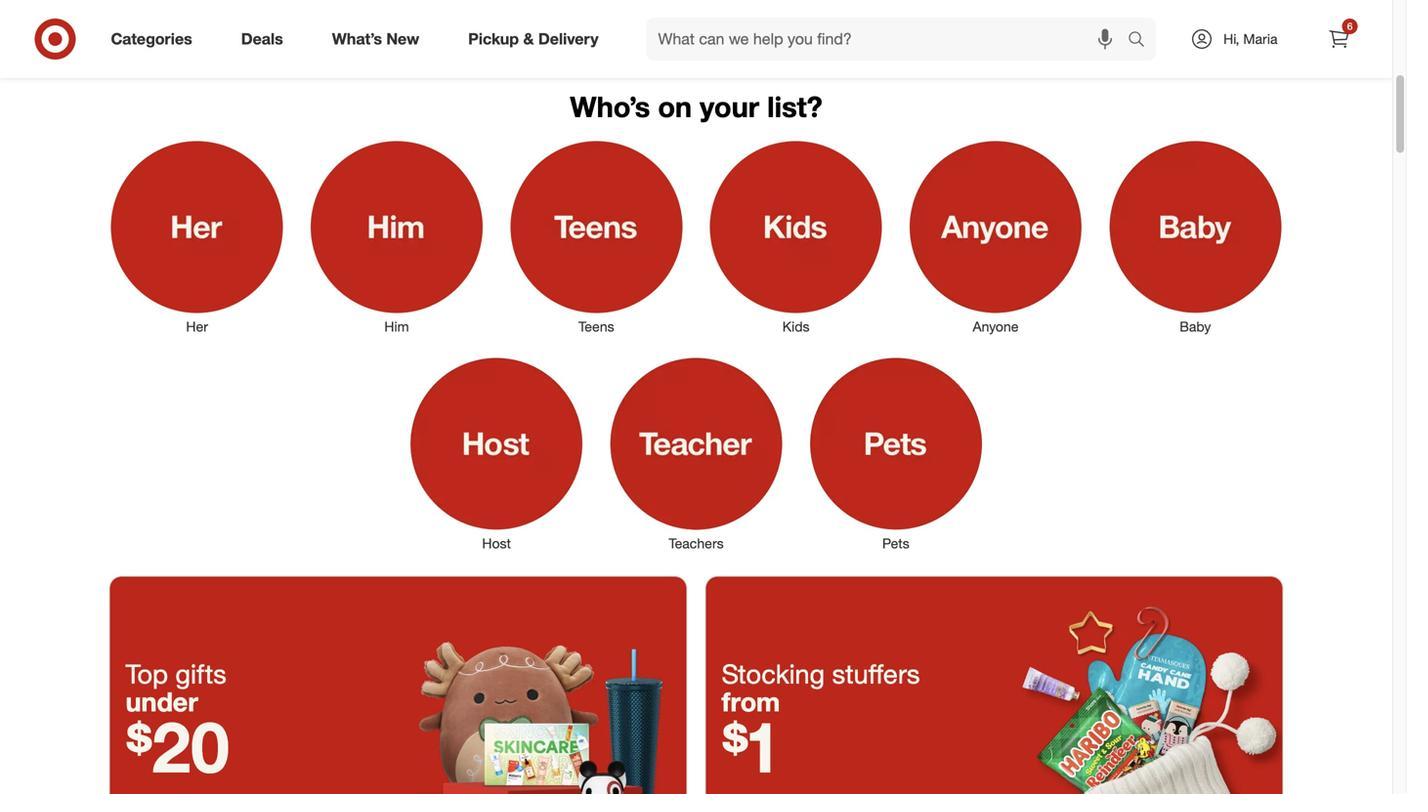 Task type: describe. For each thing, give the bounding box(es) containing it.
What can we help you find? suggestions appear below search field
[[646, 18, 1133, 61]]

pickup
[[468, 29, 519, 48]]

deals link
[[224, 18, 308, 61]]

your
[[700, 89, 759, 124]]

delivery
[[538, 29, 599, 48]]

from
[[722, 686, 780, 718]]

him link
[[297, 137, 497, 337]]

gifts
[[175, 658, 227, 691]]

top
[[126, 658, 168, 691]]

$20
[[126, 704, 230, 789]]

top gifts under
[[126, 658, 227, 718]]

stocking
[[722, 658, 825, 691]]

stocking stuffers from
[[722, 658, 920, 718]]

anyone
[[973, 318, 1019, 335]]

6 link
[[1318, 18, 1361, 61]]

teachers link
[[596, 354, 796, 554]]

host
[[482, 535, 511, 552]]

search button
[[1119, 18, 1166, 64]]

her
[[186, 318, 208, 335]]

pets link
[[796, 354, 996, 554]]

categories
[[111, 29, 192, 48]]

teens link
[[497, 137, 696, 337]]

&
[[523, 29, 534, 48]]

categories link
[[94, 18, 217, 61]]

teens
[[579, 318, 614, 335]]

new
[[386, 29, 419, 48]]

list?
[[767, 89, 823, 124]]

pickup & delivery
[[468, 29, 599, 48]]

under
[[126, 686, 198, 718]]

pickup & delivery link
[[452, 18, 623, 61]]

hi, maria
[[1224, 30, 1278, 47]]

what's
[[332, 29, 382, 48]]

pets
[[882, 535, 909, 552]]



Task type: vqa. For each thing, say whether or not it's contained in the screenshot.
list?
yes



Task type: locate. For each thing, give the bounding box(es) containing it.
who's
[[570, 89, 650, 124]]

stuffers
[[832, 658, 920, 691]]

kids link
[[696, 137, 896, 337]]

him
[[384, 318, 409, 335]]

train station flip board that animates to show gifting station. image
[[110, 0, 1283, 64]]

kids
[[783, 318, 810, 335]]

who's on your list?
[[570, 89, 823, 124]]

hi,
[[1224, 30, 1240, 47]]

on
[[658, 89, 692, 124]]

search
[[1119, 31, 1166, 50]]

teachers
[[669, 535, 724, 552]]

6
[[1347, 20, 1353, 32]]

what's new
[[332, 29, 419, 48]]

deals
[[241, 29, 283, 48]]

baby link
[[1096, 137, 1295, 337]]

baby
[[1180, 318, 1211, 335]]

$1
[[722, 704, 782, 789]]

what's new link
[[315, 18, 444, 61]]

anyone link
[[896, 137, 1096, 337]]

maria
[[1243, 30, 1278, 47]]

her link
[[97, 137, 297, 337]]

host link
[[397, 354, 596, 554]]



